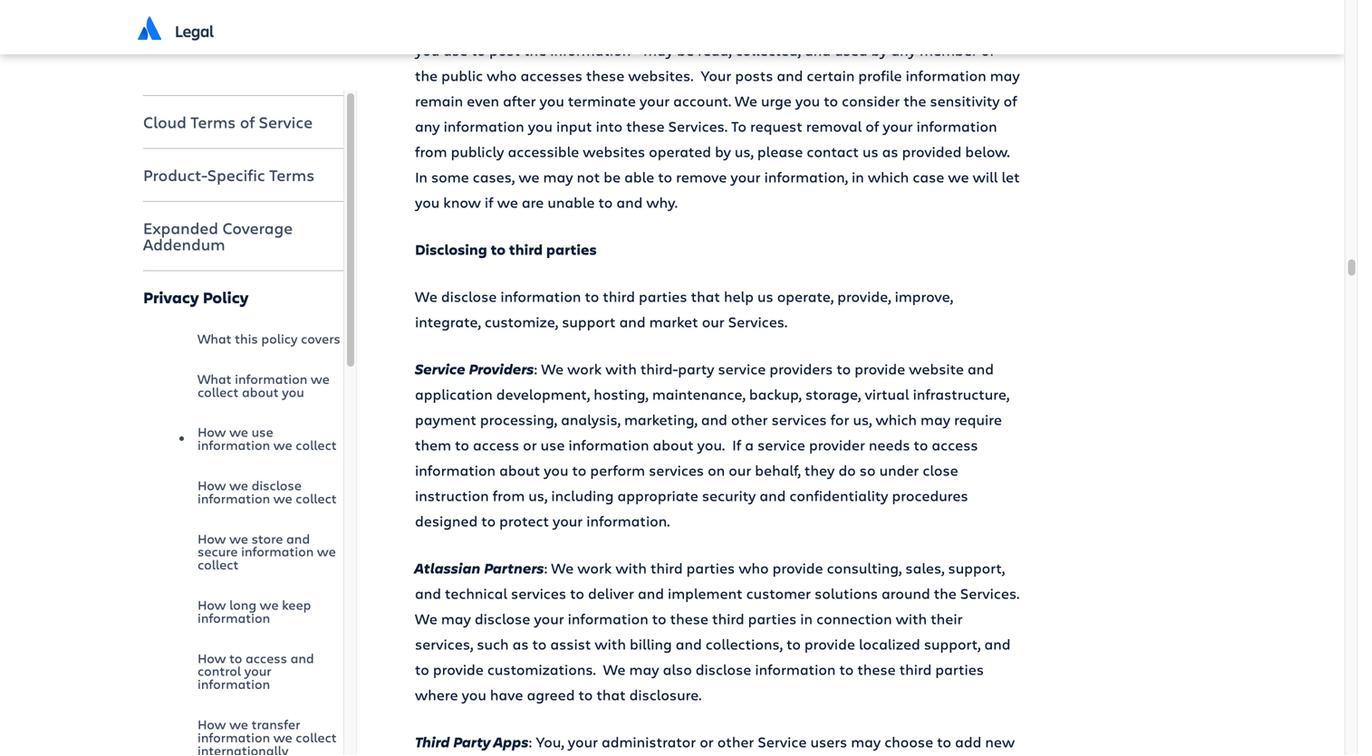 Task type: locate. For each thing, give the bounding box(es) containing it.
information up transfer
[[198, 676, 270, 693]]

1 vertical spatial other
[[718, 733, 754, 752]]

collect inside how we disclose information we collect
[[296, 490, 337, 507]]

: left you,
[[529, 733, 532, 752]]

operate,
[[777, 287, 834, 306]]

how inside how we store and secure information we collect
[[198, 530, 226, 548]]

0 horizontal spatial that
[[597, 686, 626, 705]]

information inside how we transfer information we collect internationally
[[198, 729, 270, 747]]

0 vertical spatial us
[[863, 142, 879, 161]]

collect for how we use information we collect
[[296, 437, 337, 454]]

privacy policy
[[143, 287, 249, 308]]

consulting,
[[827, 559, 902, 578]]

third inside we disclose information to third parties that help us operate, provide, improve, integrate, customize, support and market our services.
[[603, 287, 635, 306]]

1 horizontal spatial by
[[872, 40, 888, 60]]

certain
[[807, 66, 855, 85]]

store
[[252, 530, 283, 548]]

you up how we use information we collect link
[[282, 383, 304, 401]]

keep
[[282, 596, 311, 614]]

0 vertical spatial on
[[470, 15, 487, 34]]

we left store
[[229, 530, 248, 548]]

with up hosting, at bottom
[[606, 359, 637, 379]]

1 vertical spatial work
[[578, 559, 612, 578]]

1 horizontal spatial as
[[883, 142, 899, 161]]

us inside we disclose information to third parties that help us operate, provide, improve, integrate, customize, support and market our services.
[[758, 287, 774, 306]]

expanded coverage addendum
[[143, 218, 293, 255]]

you inside : we work with third parties who provide consulting, sales, support, and technical services to deliver and implement customer solutions around the services. we may disclose your information to these third parties in connection with their services, such as to assist with billing and collections, to provide localized support, and to provide customizations.  we may also disclose information to these third parties where you have agreed to that disclosure.
[[462, 686, 487, 705]]

website
[[909, 359, 964, 379]]

customize,
[[485, 312, 558, 332]]

collect up the long
[[198, 556, 239, 574]]

publicly
[[451, 142, 504, 161]]

choose
[[885, 733, 934, 752]]

2 horizontal spatial be
[[735, 0, 752, 9]]

1 horizontal spatial services.
[[961, 584, 1020, 603]]

development,
[[496, 385, 590, 404]]

to up support
[[585, 287, 599, 306]]

service inside the : you, your administrator or other service users may choose to add new
[[758, 733, 807, 752]]

billing
[[630, 635, 672, 654]]

that inside we disclose information to third parties that help us operate, provide, improve, integrate, customize, support and market our services.
[[691, 287, 721, 306]]

0 vertical spatial as
[[883, 142, 899, 161]]

:
[[534, 359, 538, 379], [544, 559, 548, 578], [529, 733, 532, 752]]

provider
[[809, 435, 865, 455]]

we up are in the left of the page
[[519, 167, 540, 187]]

other inside : we work with third-party service providers to provide website and application development, hosting, maintenance, backup, storage, virtual infrastructure, payment processing, analysis, marketing, and other services for us, which may require them to access or use information about you.  if a service provider needs to access information about you to perform services on our behalf, they do so under close instruction from us, including appropriate security and confidentiality procedures designed to protect your information.
[[731, 410, 768, 429]]

2 what from the top
[[198, 370, 232, 388]]

1 horizontal spatial from
[[493, 486, 525, 506]]

collect inside how we store and secure information we collect
[[198, 556, 239, 574]]

information.
[[587, 511, 670, 531]]

below.
[[966, 142, 1010, 161]]

1 horizontal spatial us
[[863, 142, 879, 161]]

integrate,
[[415, 312, 481, 332]]

services
[[772, 410, 827, 429], [649, 461, 704, 480], [511, 584, 567, 603]]

1 what from the top
[[198, 330, 232, 348]]

2 horizontal spatial use
[[541, 435, 565, 455]]

legal link
[[175, 0, 214, 54]]

0 vertical spatial us,
[[735, 142, 754, 161]]

how inside how to access and control your information
[[198, 650, 226, 667]]

maintenance,
[[652, 385, 746, 404]]

security
[[702, 486, 756, 506]]

application
[[415, 385, 493, 404]]

1 horizontal spatial any
[[836, 0, 861, 9]]

we right the long
[[260, 596, 279, 614]]

0 vertical spatial or
[[523, 435, 537, 455]]

with
[[884, 15, 916, 34], [606, 359, 637, 379], [616, 559, 647, 578], [896, 609, 927, 629], [595, 635, 626, 654]]

2 horizontal spatial service
[[758, 733, 807, 752]]

be
[[735, 0, 752, 9], [677, 40, 694, 60], [604, 167, 621, 187]]

how for how we use information we collect
[[198, 423, 226, 441]]

: up "development," at the bottom left of page
[[534, 359, 538, 379]]

with down around
[[896, 609, 927, 629]]

1 vertical spatial that
[[691, 287, 721, 306]]

1 vertical spatial which
[[876, 410, 917, 429]]

you right the urge
[[796, 91, 820, 110]]

1 horizontal spatial that
[[691, 287, 721, 306]]

you left have
[[462, 686, 487, 705]]

: inside : we work with third parties who provide consulting, sales, support, and technical services to deliver and implement customer solutions around the services. we may disclose your information to these third parties in connection with their services, such as to assist with billing and collections, to provide localized support, and to provide customizations.  we may also disclose information to these third parties where you have agreed to that disclosure.
[[544, 559, 548, 578]]

services. up their
[[961, 584, 1020, 603]]

0 horizontal spatial services
[[511, 584, 567, 603]]

as
[[883, 142, 899, 161], [513, 635, 529, 654]]

who inside ). you should be aware that any information you provide on these websites - including profile information associated with the account you use to post the information - may be read, collected, and used by any member of the public who accesses these websites.  your posts and certain profile information may remain even after you terminate your account. we urge you to consider the sensitivity of any information you input into these services. to request removal of your information from publicly accessible websites operated by us, please contact us as provided below. in some cases, we may not be able to remove your information, in which case we will let you know if we are unable to and why.
[[487, 66, 517, 85]]

1 vertical spatial websites
[[583, 142, 645, 161]]

on inside ). you should be aware that any information you provide on these websites - including profile information associated with the account you use to post the information - may be read, collected, and used by any member of the public who accesses these websites.  your posts and certain profile information may remain even after you terminate your account. we urge you to consider the sensitivity of any information you input into these services. to request removal of your information from publicly accessible websites operated by us, please contact us as provided below. in some cases, we may not be able to remove your information, in which case we will let you know if we are unable to and why.
[[470, 15, 487, 34]]

your inside : we work with third parties who provide consulting, sales, support, and technical services to deliver and implement customer solutions around the services. we may disclose your information to these third parties in connection with their services, such as to assist with billing and collections, to provide localized support, and to provide customizations.  we may also disclose information to these third parties where you have agreed to that disclosure.
[[534, 609, 564, 629]]

3 how from the top
[[198, 530, 226, 548]]

us, left please
[[735, 142, 754, 161]]

2 horizontal spatial us,
[[853, 410, 872, 429]]

secure
[[198, 543, 238, 561]]

on
[[470, 15, 487, 34], [708, 461, 725, 480]]

expanded coverage addendum link
[[143, 207, 344, 266]]

how we use information we collect link
[[198, 413, 344, 466]]

work
[[568, 359, 602, 379], [578, 559, 612, 578]]

information inside how we store and secure information we collect
[[241, 543, 314, 561]]

information up instruction
[[415, 461, 496, 480]]

who inside : we work with third parties who provide consulting, sales, support, and technical services to deliver and implement customer solutions around the services. we may disclose your information to these third parties in connection with their services, such as to assist with billing and collections, to provide localized support, and to provide customizations.  we may also disclose information to these third parties where you have agreed to that disclosure.
[[739, 559, 769, 578]]

services down backup,
[[772, 410, 827, 429]]

1 vertical spatial as
[[513, 635, 529, 654]]

instruction
[[415, 486, 489, 506]]

0 vertical spatial that
[[803, 0, 832, 9]]

0 vertical spatial including
[[608, 15, 670, 34]]

privacy policy link
[[143, 276, 344, 319]]

third
[[415, 733, 450, 752]]

0 vertical spatial -
[[599, 15, 604, 34]]

users
[[811, 733, 848, 752]]

hosting,
[[594, 385, 649, 404]]

into
[[596, 116, 623, 136]]

1 vertical spatial be
[[677, 40, 694, 60]]

1 horizontal spatial terms
[[269, 165, 315, 186]]

including down "perform"
[[551, 486, 614, 506]]

confidentiality
[[790, 486, 889, 506]]

0 horizontal spatial us
[[758, 287, 774, 306]]

accessible
[[508, 142, 579, 161]]

0 vertical spatial any
[[836, 0, 861, 9]]

disclose inside we disclose information to third parties that help us operate, provide, improve, integrate, customize, support and market our services.
[[441, 287, 497, 306]]

who up customer
[[739, 559, 769, 578]]

disclose inside how we disclose information we collect
[[252, 477, 302, 494]]

in
[[415, 167, 428, 187]]

0 vertical spatial other
[[731, 410, 768, 429]]

third
[[509, 240, 543, 259], [603, 287, 635, 306], [651, 559, 683, 578], [712, 609, 745, 629], [900, 660, 932, 680]]

collect inside how we transfer information we collect internationally
[[296, 729, 337, 747]]

work inside : we work with third parties who provide consulting, sales, support, and technical services to deliver and implement customer solutions around the services. we may disclose your information to these third parties in connection with their services, such as to assist with billing and collections, to provide localized support, and to provide customizations.  we may also disclose information to these third parties where you have agreed to that disclosure.
[[578, 559, 612, 578]]

including inside ). you should be aware that any information you provide on these websites - including profile information associated with the account you use to post the information - may be read, collected, and used by any member of the public who accesses these websites.  your posts and certain profile information may remain even after you terminate your account. we urge you to consider the sensitivity of any information you input into these services. to request removal of your information from publicly accessible websites operated by us, please contact us as provided below. in some cases, we may not be able to remove your information, in which case we will let you know if we are unable to and why.
[[608, 15, 670, 34]]

support
[[562, 312, 616, 332]]

contact
[[807, 142, 859, 161]]

0 vertical spatial terms
[[191, 111, 236, 133]]

how long we keep information
[[198, 596, 311, 627]]

us right help
[[758, 287, 774, 306]]

the inside : we work with third parties who provide consulting, sales, support, and technical services to deliver and implement customer solutions around the services. we may disclose your information to these third parties in connection with their services, such as to assist with billing and collections, to provide localized support, and to provide customizations.  we may also disclose information to these third parties where you have agreed to that disclosure.
[[934, 584, 957, 603]]

1 vertical spatial our
[[729, 461, 752, 480]]

0 vertical spatial our
[[702, 312, 725, 332]]

1 horizontal spatial services
[[649, 461, 704, 480]]

other
[[731, 410, 768, 429], [718, 733, 754, 752]]

work up hosting, at bottom
[[568, 359, 602, 379]]

of
[[981, 40, 995, 60], [1004, 91, 1018, 110], [240, 111, 255, 133], [866, 116, 880, 136]]

operated
[[649, 142, 712, 161]]

we right partners
[[551, 559, 574, 578]]

0 vertical spatial who
[[487, 66, 517, 85]]

help
[[724, 287, 754, 306]]

your right terminate
[[640, 91, 670, 110]]

how left the long
[[198, 596, 226, 614]]

terms inside product-specific terms link
[[269, 165, 315, 186]]

5 how from the top
[[198, 650, 226, 667]]

1 vertical spatial by
[[715, 142, 731, 161]]

0 vertical spatial which
[[868, 167, 909, 187]]

1 how from the top
[[198, 423, 226, 441]]

how down how long we keep information
[[198, 650, 226, 667]]

0 horizontal spatial services.
[[729, 312, 788, 332]]

1 vertical spatial from
[[493, 486, 525, 506]]

what for what information we collect about you
[[198, 370, 232, 388]]

services,
[[415, 635, 473, 654]]

to inside how to access and control your information
[[229, 650, 242, 667]]

us,
[[735, 142, 754, 161], [853, 410, 872, 429], [529, 486, 548, 506]]

1 horizontal spatial who
[[739, 559, 769, 578]]

access
[[473, 435, 519, 455], [932, 435, 979, 455], [246, 650, 287, 667]]

on up security
[[708, 461, 725, 480]]

work for to
[[578, 559, 612, 578]]

information down collections,
[[755, 660, 836, 680]]

information up accesses
[[550, 40, 631, 60]]

information inside how to access and control your information
[[198, 676, 270, 693]]

as right such
[[513, 635, 529, 654]]

and inside how we store and secure information we collect
[[286, 530, 310, 548]]

that left disclosure.
[[597, 686, 626, 705]]

service left 'users'
[[758, 733, 807, 752]]

or
[[523, 435, 537, 455], [700, 733, 714, 752]]

used
[[835, 40, 868, 60]]

what inside what information we collect about you
[[198, 370, 232, 388]]

we down covers
[[311, 370, 330, 388]]

: inside the : you, your administrator or other service users may choose to add new
[[529, 733, 532, 752]]

2 vertical spatial us,
[[529, 486, 548, 506]]

on inside : we work with third-party service providers to provide website and application development, hosting, maintenance, backup, storage, virtual infrastructure, payment processing, analysis, marketing, and other services for us, which may require them to access or use information about you.  if a service provider needs to access information about you to perform services on our behalf, they do so under close instruction from us, including appropriate security and confidentiality procedures designed to protect your information.
[[708, 461, 725, 480]]

about up how we use information we collect in the bottom left of the page
[[242, 383, 279, 401]]

require
[[954, 410, 1002, 429]]

2 horizontal spatial any
[[891, 40, 916, 60]]

how for how long we keep information
[[198, 596, 226, 614]]

information up store
[[198, 490, 270, 507]]

0 vertical spatial websites
[[533, 15, 595, 34]]

0 horizontal spatial any
[[415, 116, 440, 136]]

atlassian logo image
[[138, 16, 161, 40]]

provide inside : we work with third-party service providers to provide website and application development, hosting, maintenance, backup, storage, virtual infrastructure, payment processing, analysis, marketing, and other services for us, which may require them to access or use information about you.  if a service provider needs to access information about you to perform services on our behalf, they do so under close instruction from us, including appropriate security and confidentiality procedures designed to protect your information.
[[855, 359, 906, 379]]

1 vertical spatial including
[[551, 486, 614, 506]]

information down control
[[198, 729, 270, 747]]

1 horizontal spatial about
[[499, 461, 540, 480]]

your right protect
[[553, 511, 583, 531]]

us, up protect
[[529, 486, 548, 506]]

parties
[[546, 240, 597, 259], [639, 287, 688, 306], [687, 559, 735, 578], [748, 609, 797, 629], [936, 660, 984, 680]]

improve,
[[895, 287, 954, 306]]

be right "not"
[[604, 167, 621, 187]]

1 vertical spatial us
[[758, 287, 774, 306]]

or right administrator
[[700, 733, 714, 752]]

information inside we disclose information to third parties that help us operate, provide, improve, integrate, customize, support and market our services.
[[501, 287, 581, 306]]

2 vertical spatial service
[[758, 733, 807, 752]]

use inside ). you should be aware that any information you provide on these websites - including profile information associated with the account you use to post the information - may be read, collected, and used by any member of the public who accesses these websites.  your posts and certain profile information may remain even after you terminate your account. we urge you to consider the sensitivity of any information you input into these services. to request removal of your information from publicly accessible websites operated by us, please contact us as provided below. in some cases, we may not be able to remove your information, in which case we will let you know if we are unable to and why.
[[444, 40, 468, 60]]

the
[[919, 15, 942, 34], [524, 40, 547, 60], [415, 66, 438, 85], [904, 91, 927, 110], [934, 584, 957, 603]]

0 vertical spatial by
[[872, 40, 888, 60]]

1 vertical spatial who
[[739, 559, 769, 578]]

how for how we disclose information we collect
[[198, 477, 226, 494]]

2 horizontal spatial :
[[544, 559, 548, 578]]

how we transfer information we collect internationally
[[198, 716, 337, 756]]

including inside : we work with third-party service providers to provide website and application development, hosting, maintenance, backup, storage, virtual infrastructure, payment processing, analysis, marketing, and other services for us, which may require them to access or use information about you.  if a service provider needs to access information about you to perform services on our behalf, they do so under close instruction from us, including appropriate security and confidentiality procedures designed to protect your information.
[[551, 486, 614, 506]]

your inside the : you, your administrator or other service users may choose to add new
[[568, 733, 598, 752]]

have
[[490, 686, 523, 705]]

1 horizontal spatial us,
[[735, 142, 754, 161]]

in down customer
[[801, 609, 813, 629]]

may right 'users'
[[851, 733, 881, 752]]

you down accesses
[[540, 91, 565, 110]]

2 vertical spatial services
[[511, 584, 567, 603]]

information inside how we use information we collect
[[198, 437, 270, 454]]

1 horizontal spatial service
[[415, 359, 466, 379]]

how for how we transfer information we collect internationally
[[198, 716, 226, 734]]

any down 'remain'
[[415, 116, 440, 136]]

0 horizontal spatial service
[[259, 111, 313, 133]]

by right used
[[872, 40, 888, 60]]

provide down connection
[[805, 635, 856, 654]]

0 vertical spatial services.
[[729, 312, 788, 332]]

your inside : we work with third-party service providers to provide website and application development, hosting, maintenance, backup, storage, virtual infrastructure, payment processing, analysis, marketing, and other services for us, which may require them to access or use information about you.  if a service provider needs to access information about you to perform services on our behalf, they do so under close instruction from us, including appropriate security and confidentiality procedures designed to protect your information.
[[553, 511, 583, 531]]

which inside : we work with third-party service providers to provide website and application development, hosting, maintenance, backup, storage, virtual infrastructure, payment processing, analysis, marketing, and other services for us, which may require them to access or use information about you.  if a service provider needs to access information about you to perform services on our behalf, they do so under close instruction from us, including appropriate security and confidentiality procedures designed to protect your information.
[[876, 410, 917, 429]]

they
[[805, 461, 835, 480]]

these up terminate
[[586, 66, 625, 85]]

0 horizontal spatial our
[[702, 312, 725, 332]]

which left 'case' at the top right of the page
[[868, 167, 909, 187]]

1 vertical spatial what
[[198, 370, 232, 388]]

legal
[[175, 20, 214, 42]]

0 horizontal spatial as
[[513, 635, 529, 654]]

new
[[986, 733, 1015, 752]]

you inside : we work with third-party service providers to provide website and application development, hosting, maintenance, backup, storage, virtual infrastructure, payment processing, analysis, marketing, and other services for us, which may require them to access or use information about you.  if a service provider needs to access information about you to perform services on our behalf, they do so under close instruction from us, including appropriate security and confidentiality procedures designed to protect your information.
[[544, 461, 569, 480]]

disclose down how we use information we collect link
[[252, 477, 302, 494]]

0 horizontal spatial profile
[[674, 15, 718, 34]]

who
[[487, 66, 517, 85], [739, 559, 769, 578]]

0 horizontal spatial from
[[415, 142, 447, 161]]

to inside we disclose information to third parties that help us operate, provide, improve, integrate, customize, support and market our services.
[[585, 287, 599, 306]]

on up public
[[470, 15, 487, 34]]

third party apps
[[415, 733, 529, 752]]

1 vertical spatial on
[[708, 461, 725, 480]]

0 horizontal spatial use
[[252, 423, 273, 441]]

information down sensitivity
[[917, 116, 998, 136]]

to inside the : you, your administrator or other service users may choose to add new
[[937, 733, 952, 752]]

any up associated
[[836, 0, 861, 9]]

and
[[805, 40, 831, 60], [777, 66, 803, 85], [617, 192, 643, 212], [620, 312, 646, 332], [968, 359, 994, 379], [701, 410, 728, 429], [760, 486, 786, 506], [286, 530, 310, 548], [415, 584, 441, 603], [638, 584, 664, 603], [676, 635, 702, 654], [985, 635, 1011, 654], [291, 650, 314, 667]]

that
[[803, 0, 832, 9], [691, 287, 721, 306], [597, 686, 626, 705]]

1 vertical spatial profile
[[859, 66, 902, 85]]

1 horizontal spatial :
[[534, 359, 538, 379]]

1 vertical spatial -
[[635, 40, 640, 60]]

information inside how long we keep information
[[198, 609, 270, 627]]

services. down help
[[729, 312, 788, 332]]

us, right for
[[853, 410, 872, 429]]

1 vertical spatial about
[[653, 435, 694, 455]]

third down localized
[[900, 660, 932, 680]]

how inside how we transfer information we collect internationally
[[198, 716, 226, 734]]

analysis,
[[561, 410, 621, 429]]

services.
[[729, 312, 788, 332], [961, 584, 1020, 603]]

2 how from the top
[[198, 477, 226, 494]]

1 vertical spatial service
[[415, 359, 466, 379]]

0 vertical spatial be
[[735, 0, 752, 9]]

1 horizontal spatial our
[[729, 461, 752, 480]]

third up support
[[603, 287, 635, 306]]

1 vertical spatial or
[[700, 733, 714, 752]]

6 how from the top
[[198, 716, 226, 734]]

needs
[[869, 435, 910, 455]]

collect inside how we use information we collect
[[296, 437, 337, 454]]

about
[[242, 383, 279, 401], [653, 435, 694, 455], [499, 461, 540, 480]]

2 horizontal spatial that
[[803, 0, 832, 9]]

you,
[[536, 733, 564, 752]]

information up customize,
[[501, 287, 581, 306]]

your down consider
[[883, 116, 913, 136]]

0 horizontal spatial about
[[242, 383, 279, 401]]

product-specific terms link
[[143, 154, 344, 197]]

how inside how we use information we collect
[[198, 423, 226, 441]]

websites down into
[[583, 142, 645, 161]]

and inside we disclose information to third parties that help us operate, provide, improve, integrate, customize, support and market our services.
[[620, 312, 646, 332]]

how we store and secure information we collect
[[198, 530, 336, 574]]

how inside how we disclose information we collect
[[198, 477, 226, 494]]

we will let
[[948, 167, 1020, 187]]

information inside how we disclose information we collect
[[198, 490, 270, 507]]

from inside ). you should be aware that any information you provide on these websites - including profile information associated with the account you use to post the information - may be read, collected, and used by any member of the public who accesses these websites.  your posts and certain profile information may remain even after you terminate your account. we urge you to consider the sensitivity of any information you input into these services. to request removal of your information from publicly accessible websites operated by us, please contact us as provided below. in some cases, we may not be able to remove your information, in which case we will let you know if we are unable to and why.
[[415, 142, 447, 161]]

support,
[[949, 559, 1005, 578], [924, 635, 981, 654]]

services inside : we work with third parties who provide consulting, sales, support, and technical services to deliver and implement customer solutions around the services. we may disclose your information to these third parties in connection with their services, such as to assist with billing and collections, to provide localized support, and to provide customizations.  we may also disclose information to these third parties where you have agreed to that disclosure.
[[511, 584, 567, 603]]

what down what this policy covers
[[198, 370, 232, 388]]

what left this
[[198, 330, 232, 348]]

how inside how long we keep information
[[198, 596, 226, 614]]

: inside : we work with third-party service providers to provide website and application development, hosting, maintenance, backup, storage, virtual infrastructure, payment processing, analysis, marketing, and other services for us, which may require them to access or use information about you.  if a service provider needs to access information about you to perform services on our behalf, they do so under close instruction from us, including appropriate security and confidentiality procedures designed to protect your information.
[[534, 359, 538, 379]]

1 vertical spatial services.
[[961, 584, 1020, 603]]

you up protect
[[544, 461, 569, 480]]

1 horizontal spatial on
[[708, 461, 725, 480]]

0 vertical spatial from
[[415, 142, 447, 161]]

2 vertical spatial that
[[597, 686, 626, 705]]

about down marketing,
[[653, 435, 694, 455]]

such
[[477, 635, 509, 654]]

profile down should
[[674, 15, 718, 34]]

2 vertical spatial be
[[604, 167, 621, 187]]

access down processing,
[[473, 435, 519, 455]]

of right sensitivity
[[1004, 91, 1018, 110]]

collect right the internationally at the left of page
[[296, 729, 337, 747]]

collect down this
[[198, 383, 239, 401]]

4 how from the top
[[198, 596, 226, 614]]

work inside : we work with third-party service providers to provide website and application development, hosting, maintenance, backup, storage, virtual infrastructure, payment processing, analysis, marketing, and other services for us, which may require them to access or use information about you.  if a service provider needs to access information about you to perform services on our behalf, they do so under close instruction from us, including appropriate security and confidentiality procedures designed to protect your information.
[[568, 359, 602, 379]]

support, right sales,
[[949, 559, 1005, 578]]

1 horizontal spatial use
[[444, 40, 468, 60]]

service
[[259, 111, 313, 133], [415, 359, 466, 379], [758, 733, 807, 752]]

we
[[519, 167, 540, 187], [497, 192, 518, 212], [311, 370, 330, 388], [229, 423, 248, 441], [274, 437, 292, 454], [229, 477, 248, 494], [274, 490, 292, 507], [229, 530, 248, 548], [317, 543, 336, 561], [260, 596, 279, 614], [229, 716, 248, 734], [274, 729, 292, 747]]

other inside the : you, your administrator or other service users may choose to add new
[[718, 733, 754, 752]]

information down even
[[444, 116, 525, 136]]

0 horizontal spatial who
[[487, 66, 517, 85]]

0 horizontal spatial or
[[523, 435, 537, 455]]

your up the assist
[[534, 609, 564, 629]]

disclosing to third parties
[[415, 240, 597, 259]]

read,
[[698, 40, 732, 60]]

1 horizontal spatial in
[[852, 167, 865, 187]]

: you, your administrator or other service users may choose to add new
[[415, 733, 1020, 756]]

may inside the : you, your administrator or other service users may choose to add new
[[851, 733, 881, 752]]

deliver
[[588, 584, 634, 603]]

terms right specific
[[269, 165, 315, 186]]

services. inside we disclose information to third parties that help us operate, provide, improve, integrate, customize, support and market our services.
[[729, 312, 788, 332]]

service up behalf,
[[758, 435, 806, 455]]

how for how we store and secure information we collect
[[198, 530, 226, 548]]

0 horizontal spatial access
[[246, 650, 287, 667]]

us right contact
[[863, 142, 879, 161]]

information up how we disclose information we collect
[[198, 437, 270, 454]]

1 horizontal spatial profile
[[859, 66, 902, 85]]

what information we collect about you link
[[198, 359, 344, 413]]

2 horizontal spatial about
[[653, 435, 694, 455]]

our down the if
[[729, 461, 752, 480]]

the up their
[[934, 584, 957, 603]]

services up appropriate
[[649, 461, 704, 480]]

which inside ). you should be aware that any information you provide on these websites - including profile information associated with the account you use to post the information - may be read, collected, and used by any member of the public who accesses these websites.  your posts and certain profile information may remain even after you terminate your account. we urge you to consider the sensitivity of any information you input into these services. to request removal of your information from publicly accessible websites operated by us, please contact us as provided below. in some cases, we may not be able to remove your information, in which case we will let you know if we are unable to and why.
[[868, 167, 909, 187]]



Task type: describe. For each thing, give the bounding box(es) containing it.
payment
[[415, 410, 477, 429]]

: for third party apps
[[529, 733, 532, 752]]

under
[[880, 461, 919, 480]]

may inside : we work with third-party service providers to provide website and application development, hosting, maintenance, backup, storage, virtual infrastructure, payment processing, analysis, marketing, and other services for us, which may require them to access or use information about you.  if a service provider needs to access information about you to perform services on our behalf, they do so under close instruction from us, including appropriate security and confidentiality procedures designed to protect your information.
[[921, 410, 951, 429]]

us inside ). you should be aware that any information you provide on these websites - including profile information associated with the account you use to post the information - may be read, collected, and used by any member of the public who accesses these websites.  your posts and certain profile information may remain even after you terminate your account. we urge you to consider the sensitivity of any information you input into these services. to request removal of your information from publicly accessible websites operated by us, please contact us as provided below. in some cases, we may not be able to remove your information, in which case we will let you know if we are unable to and why.
[[863, 142, 879, 161]]

provide inside ). you should be aware that any information you provide on these websites - including profile information associated with the account you use to post the information - may be read, collected, and used by any member of the public who accesses these websites.  your posts and certain profile information may remain even after you terminate your account. we urge you to consider the sensitivity of any information you input into these services. to request removal of your information from publicly accessible websites operated by us, please contact us as provided below. in some cases, we may not be able to remove your information, in which case we will let you know if we are unable to and why.
[[415, 15, 466, 34]]

2 horizontal spatial access
[[932, 435, 979, 455]]

2 vertical spatial about
[[499, 461, 540, 480]]

and inside how to access and control your information
[[291, 650, 314, 667]]

urge
[[761, 91, 792, 110]]

disclosing
[[415, 240, 487, 259]]

may down ). you
[[644, 40, 674, 60]]

use inside : we work with third-party service providers to provide website and application development, hosting, maintenance, backup, storage, virtual infrastructure, payment processing, analysis, marketing, and other services for us, which may require them to access or use information about you.  if a service provider needs to access information about you to perform services on our behalf, they do so under close instruction from us, including appropriate security and confidentiality procedures designed to protect your information.
[[541, 435, 565, 455]]

1 vertical spatial support,
[[924, 635, 981, 654]]

sales,
[[906, 559, 945, 578]]

our inside we disclose information to third parties that help us operate, provide, improve, integrate, customize, support and market our services.
[[702, 312, 725, 332]]

may up unable
[[543, 167, 573, 187]]

consider
[[842, 91, 900, 110]]

these right into
[[626, 116, 665, 136]]

that inside : we work with third parties who provide consulting, sales, support, and technical services to deliver and implement customer solutions around the services. we may disclose your information to these third parties in connection with their services, such as to assist with billing and collections, to provide localized support, and to provide customizations.  we may also disclose information to these third parties where you have agreed to that disclosure.
[[597, 686, 626, 705]]

). you should be aware that any information you provide on these websites - including profile information associated with the account you use to post the information - may be read, collected, and used by any member of the public who accesses these websites.  your posts and certain profile information may remain even after you terminate your account. we urge you to consider the sensitivity of any information you input into these services. to request removal of your information from publicly accessible websites operated by us, please contact us as provided below. in some cases, we may not be able to remove your information, in which case we will let you know if we are unable to and why.
[[415, 0, 1020, 212]]

information down aware
[[721, 15, 802, 34]]

you up 'remain'
[[415, 40, 440, 60]]

you up accessible
[[528, 116, 553, 136]]

providers
[[770, 359, 833, 379]]

with inside : we work with third-party service providers to provide website and application development, hosting, maintenance, backup, storage, virtual infrastructure, payment processing, analysis, marketing, and other services for us, which may require them to access or use information about you.  if a service provider needs to access information about you to perform services on our behalf, they do so under close instruction from us, including appropriate security and confidentiality procedures designed to protect your information.
[[606, 359, 637, 379]]

to left the assist
[[533, 635, 547, 654]]

atlassian partners
[[415, 559, 544, 578]]

information up "perform"
[[569, 435, 649, 455]]

1 vertical spatial any
[[891, 40, 916, 60]]

1 horizontal spatial -
[[635, 40, 640, 60]]

0 vertical spatial profile
[[674, 15, 718, 34]]

covers
[[301, 330, 341, 348]]

a
[[745, 435, 754, 455]]

know
[[444, 192, 481, 212]]

able
[[625, 167, 655, 187]]

as inside ). you should be aware that any information you provide on these websites - including profile information associated with the account you use to post the information - may be read, collected, and used by any member of the public who accesses these websites.  your posts and certain profile information may remain even after you terminate your account. we urge you to consider the sensitivity of any information you input into these services. to request removal of your information from publicly accessible websites operated by us, please contact us as provided below. in some cases, we may not be able to remove your information, in which case we will let you know if we are unable to and why.
[[883, 142, 899, 161]]

the up 'remain'
[[415, 66, 438, 85]]

what this policy covers link
[[198, 319, 344, 359]]

to down certain
[[824, 91, 838, 110]]

cloud terms of service
[[143, 111, 313, 133]]

the up accesses
[[524, 40, 547, 60]]

also
[[663, 660, 692, 680]]

0 vertical spatial services
[[772, 410, 827, 429]]

collections,
[[706, 635, 783, 654]]

provide up customer
[[773, 559, 824, 578]]

collect inside what information we collect about you
[[198, 383, 239, 401]]

third up implement
[[651, 559, 683, 578]]

may up sensitivity
[[990, 66, 1020, 85]]

how we transfer information we collect internationally link
[[198, 705, 344, 756]]

parties down customer
[[748, 609, 797, 629]]

providers
[[469, 359, 534, 379]]

about inside what information we collect about you
[[242, 383, 279, 401]]

what for what this policy covers
[[198, 330, 232, 348]]

privacy
[[143, 287, 199, 308]]

these down implement
[[670, 609, 709, 629]]

addendum
[[143, 234, 225, 255]]

information up member
[[864, 0, 945, 9]]

disclose up such
[[475, 609, 531, 629]]

expanded
[[143, 218, 218, 239]]

may up services,
[[441, 609, 471, 629]]

we right store
[[317, 543, 336, 561]]

input
[[557, 116, 592, 136]]

processing,
[[480, 410, 557, 429]]

procedures
[[892, 486, 969, 506]]

close
[[923, 461, 959, 480]]

sensitivity
[[930, 91, 1000, 110]]

even
[[467, 91, 499, 110]]

0 vertical spatial service
[[718, 359, 766, 379]]

services. to
[[669, 116, 747, 136]]

if
[[733, 435, 742, 455]]

what this policy covers
[[198, 330, 341, 348]]

should
[[685, 0, 731, 9]]

appropriate
[[618, 486, 699, 506]]

information,
[[765, 167, 848, 187]]

that inside ). you should be aware that any information you provide on these websites - including profile information associated with the account you use to post the information - may be read, collected, and used by any member of the public who accesses these websites.  your posts and certain profile information may remain even after you terminate your account. we urge you to consider the sensitivity of any information you input into these services. to request removal of your information from publicly accessible websites operated by us, please contact us as provided below. in some cases, we may not be able to remove your information, in which case we will let you know if we are unable to and why.
[[803, 0, 832, 9]]

). you
[[645, 0, 681, 9]]

virtual
[[865, 385, 910, 404]]

parties up implement
[[687, 559, 735, 578]]

1 vertical spatial services
[[649, 461, 704, 480]]

connection
[[817, 609, 892, 629]]

terminate
[[568, 91, 636, 110]]

how we store and secure information we collect link
[[198, 519, 344, 586]]

1 vertical spatial service
[[758, 435, 806, 455]]

not
[[577, 167, 600, 187]]

removal
[[806, 116, 862, 136]]

we up how we disclose information we collect link
[[274, 437, 292, 454]]

we inside what information we collect about you
[[311, 370, 330, 388]]

to right them
[[455, 435, 469, 455]]

in inside : we work with third parties who provide consulting, sales, support, and technical services to deliver and implement customer solutions around the services. we may disclose your information to these third parties in connection with their services, such as to assist with billing and collections, to provide localized support, and to provide customizations.  we may also disclose information to these third parties where you have agreed to that disclosure.
[[801, 609, 813, 629]]

or inside : we work with third-party service providers to provide website and application development, hosting, maintenance, backup, storage, virtual infrastructure, payment processing, analysis, marketing, and other services for us, which may require them to access or use information about you.  if a service provider needs to access information about you to perform services on our behalf, they do so under close instruction from us, including appropriate security and confidentiality procedures designed to protect your information.
[[523, 435, 537, 455]]

provide down services,
[[433, 660, 484, 680]]

of down consider
[[866, 116, 880, 136]]

internationally
[[198, 742, 289, 756]]

these down localized
[[858, 660, 896, 680]]

cases,
[[473, 167, 515, 187]]

with right the assist
[[595, 635, 626, 654]]

transfer
[[252, 716, 300, 734]]

collect for how we disclose information we collect
[[296, 490, 337, 507]]

services. inside : we work with third parties who provide consulting, sales, support, and technical services to deliver and implement customer solutions around the services. we may disclose your information to these third parties in connection with their services, such as to assist with billing and collections, to provide localized support, and to provide customizations.  we may also disclose information to these third parties where you have agreed to that disclosure.
[[961, 584, 1020, 603]]

policy
[[203, 287, 249, 308]]

may down 'billing'
[[630, 660, 659, 680]]

: for service providers
[[534, 359, 538, 379]]

parties down unable
[[546, 240, 597, 259]]

service providers
[[415, 359, 534, 379]]

third down are in the left of the page
[[509, 240, 543, 259]]

: we work with third-party service providers to provide website and application development, hosting, maintenance, backup, storage, virtual infrastructure, payment processing, analysis, marketing, and other services for us, which may require them to access or use information about you.  if a service provider needs to access information about you to perform services on our behalf, they do so under close instruction from us, including appropriate security and confidentiality procedures designed to protect your information.
[[415, 359, 1010, 531]]

accesses
[[521, 66, 583, 85]]

how to access and control your information
[[198, 650, 314, 693]]

third up collections,
[[712, 609, 745, 629]]

protect
[[500, 511, 549, 531]]

of down account
[[981, 40, 995, 60]]

post
[[489, 40, 520, 60]]

atlassian
[[415, 559, 481, 578]]

to left protect
[[482, 511, 496, 531]]

localized
[[859, 635, 921, 654]]

marketing,
[[624, 410, 698, 429]]

cloud
[[143, 111, 187, 133]]

our inside : we work with third-party service providers to provide website and application development, hosting, maintenance, backup, storage, virtual infrastructure, payment processing, analysis, marketing, and other services for us, which may require them to access or use information about you.  if a service provider needs to access information about you to perform services on our behalf, they do so under close instruction from us, including appropriate security and confidentiality procedures designed to protect your information.
[[729, 461, 752, 480]]

with up deliver
[[616, 559, 647, 578]]

to up 'billing'
[[652, 609, 667, 629]]

information inside what information we collect about you
[[235, 370, 308, 388]]

you inside what information we collect about you
[[282, 383, 304, 401]]

0 horizontal spatial be
[[604, 167, 621, 187]]

work for hosting,
[[568, 359, 602, 379]]

use inside how we use information we collect
[[252, 423, 273, 441]]

market
[[650, 312, 699, 332]]

in inside ). you should be aware that any information you provide on these websites - including profile information associated with the account you use to post the information - may be read, collected, and used by any member of the public who accesses these websites.  your posts and certain profile information may remain even after you terminate your account. we urge you to consider the sensitivity of any information you input into these services. to request removal of your information from publicly accessible websites operated by us, please contact us as provided below. in some cases, we may not be able to remove your information, in which case we will let you know if we are unable to and why.
[[852, 167, 865, 187]]

third-
[[641, 359, 678, 379]]

0 vertical spatial service
[[259, 111, 313, 133]]

to up storage,
[[837, 359, 851, 379]]

we inside we disclose information to third parties that help us operate, provide, improve, integrate, customize, support and market our services.
[[415, 287, 438, 306]]

0 horizontal spatial -
[[599, 15, 604, 34]]

we inside how long we keep information
[[260, 596, 279, 614]]

to left "perform"
[[572, 461, 587, 480]]

how for how to access and control your information
[[198, 650, 226, 667]]

to up the why.
[[658, 167, 673, 187]]

we down how to access and control your information link
[[274, 729, 292, 747]]

provided
[[902, 142, 962, 161]]

0 vertical spatial support,
[[949, 559, 1005, 578]]

your inside how to access and control your information
[[244, 663, 272, 680]]

0 horizontal spatial us,
[[529, 486, 548, 506]]

your down please
[[731, 167, 761, 187]]

we left also
[[603, 660, 626, 680]]

behalf,
[[755, 461, 801, 480]]

terms inside cloud terms of service link
[[191, 111, 236, 133]]

some
[[431, 167, 469, 187]]

agreed
[[527, 686, 575, 705]]

so
[[860, 461, 876, 480]]

1 vertical spatial us,
[[853, 410, 872, 429]]

the up member
[[919, 15, 942, 34]]

partners
[[484, 559, 544, 578]]

1 horizontal spatial access
[[473, 435, 519, 455]]

how we disclose information we collect
[[198, 477, 337, 507]]

party
[[453, 733, 491, 752]]

: for atlassian partners
[[544, 559, 548, 578]]

to down connection
[[840, 660, 854, 680]]

customer
[[747, 584, 811, 603]]

we right if
[[497, 192, 518, 212]]

to right needs
[[914, 435, 929, 455]]

request
[[751, 116, 803, 136]]

to left "post"
[[471, 40, 486, 60]]

product-specific terms
[[143, 165, 315, 186]]

we up store
[[274, 490, 292, 507]]

your
[[701, 66, 732, 85]]

0 horizontal spatial by
[[715, 142, 731, 161]]

or inside the : you, your administrator or other service users may choose to add new
[[700, 733, 714, 752]]

we up the internationally at the left of page
[[229, 716, 248, 734]]

how we use information we collect
[[198, 423, 337, 454]]

2 vertical spatial any
[[415, 116, 440, 136]]

product-
[[143, 165, 207, 186]]

as inside : we work with third parties who provide consulting, sales, support, and technical services to deliver and implement customer solutions around the services. we may disclose your information to these third parties in connection with their services, such as to assist with billing and collections, to provide localized support, and to provide customizations.  we may also disclose information to these third parties where you have agreed to that disclosure.
[[513, 635, 529, 654]]

to down "not"
[[599, 192, 613, 212]]

with inside ). you should be aware that any information you provide on these websites - including profile information associated with the account you use to post the information - may be read, collected, and used by any member of the public who accesses these websites.  your posts and certain profile information may remain even after you terminate your account. we urge you to consider the sensitivity of any information you input into these services. to request removal of your information from publicly accessible websites operated by us, please contact us as provided below. in some cases, we may not be able to remove your information, in which case we will let you know if we are unable to and why.
[[884, 15, 916, 34]]

after
[[503, 91, 536, 110]]

unable
[[548, 192, 595, 212]]

parties inside we disclose information to third parties that help us operate, provide, improve, integrate, customize, support and market our services.
[[639, 287, 688, 306]]

to left deliver
[[570, 584, 585, 603]]

of up product-specific terms link
[[240, 111, 255, 133]]

to right collections,
[[787, 635, 801, 654]]

to right agreed
[[579, 686, 593, 705]]

parties down their
[[936, 660, 984, 680]]

information down deliver
[[568, 609, 649, 629]]

we disclose information to third parties that help us operate, provide, improve, integrate, customize, support and market our services.
[[415, 287, 954, 332]]

these up "post"
[[491, 15, 529, 34]]

we down how we use information we collect in the bottom left of the page
[[229, 477, 248, 494]]

we inside : we work with third-party service providers to provide website and application development, hosting, maintenance, backup, storage, virtual infrastructure, payment processing, analysis, marketing, and other services for us, which may require them to access or use information about you.  if a service provider needs to access information about you to perform services on our behalf, they do so under close instruction from us, including appropriate security and confidentiality procedures designed to protect your information.
[[541, 359, 564, 379]]

the right consider
[[904, 91, 927, 110]]

disclosure.
[[630, 686, 702, 705]]

how to access and control your information link
[[198, 639, 344, 705]]

provide,
[[838, 287, 892, 306]]

specific
[[207, 165, 265, 186]]

you down the in
[[415, 192, 440, 212]]

you up account
[[949, 0, 974, 9]]

information down member
[[906, 66, 987, 85]]

disclose down collections,
[[696, 660, 752, 680]]

us, inside ). you should be aware that any information you provide on these websites - including profile information associated with the account you use to post the information - may be read, collected, and used by any member of the public who accesses these websites.  your posts and certain profile information may remain even after you terminate your account. we urge you to consider the sensitivity of any information you input into these services. to request removal of your information from publicly accessible websites operated by us, please contact us as provided below. in some cases, we may not be able to remove your information, in which case we will let you know if we are unable to and why.
[[735, 142, 754, 161]]

we down what information we collect about you
[[229, 423, 248, 441]]

implement
[[668, 584, 743, 603]]

party
[[678, 359, 715, 379]]

we up services,
[[415, 609, 438, 629]]

access inside how to access and control your information
[[246, 650, 287, 667]]

member
[[920, 40, 978, 60]]

to right disclosing
[[491, 240, 506, 259]]

are
[[522, 192, 544, 212]]

assist
[[551, 635, 591, 654]]

from inside : we work with third-party service providers to provide website and application development, hosting, maintenance, backup, storage, virtual infrastructure, payment processing, analysis, marketing, and other services for us, which may require them to access or use information about you.  if a service provider needs to access information about you to perform services on our behalf, they do so under close instruction from us, including appropriate security and confidentiality procedures designed to protect your information.
[[493, 486, 525, 506]]

collect for how we transfer information we collect internationally
[[296, 729, 337, 747]]

to up where on the bottom of page
[[415, 660, 429, 680]]

cloud terms of service link
[[143, 101, 344, 144]]



Task type: vqa. For each thing, say whether or not it's contained in the screenshot.


